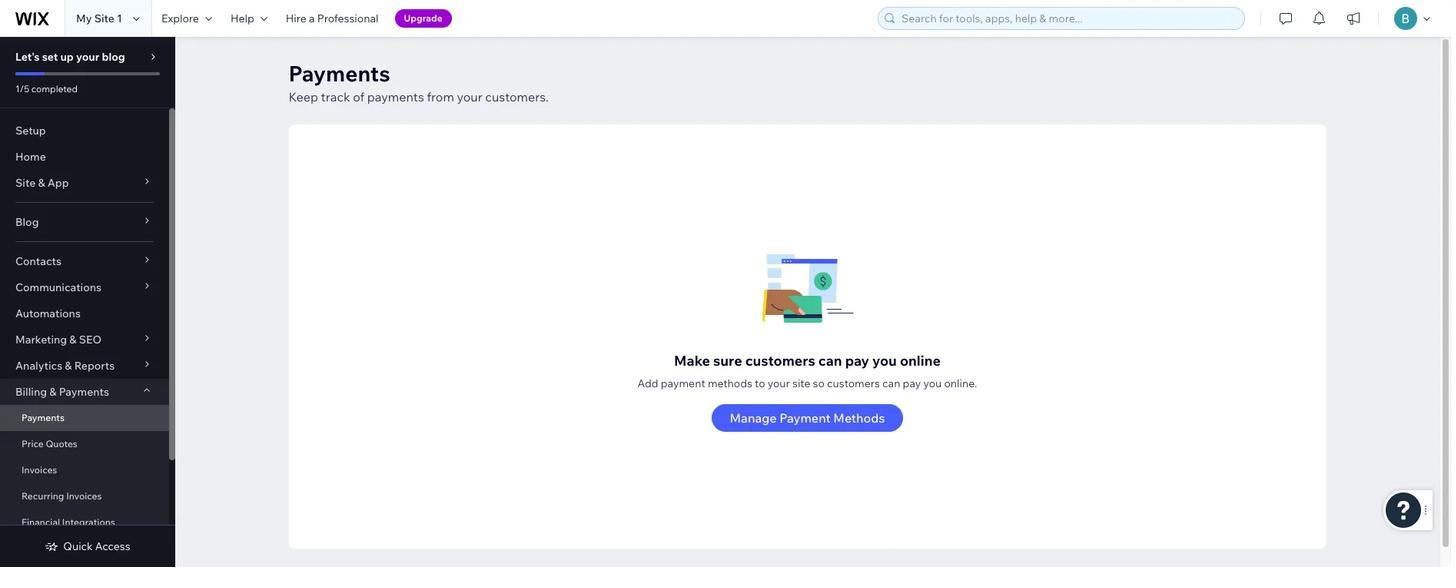 Task type: describe. For each thing, give the bounding box(es) containing it.
seo
[[79, 333, 102, 347]]

contacts button
[[0, 248, 169, 275]]

help
[[231, 12, 254, 25]]

marketing & seo button
[[0, 327, 169, 353]]

0 vertical spatial you
[[873, 352, 897, 370]]

billing & payments
[[15, 385, 109, 399]]

invoices link
[[0, 458, 169, 484]]

to
[[755, 377, 765, 391]]

financial integrations
[[22, 517, 115, 528]]

app
[[47, 176, 69, 190]]

online
[[900, 352, 941, 370]]

make
[[674, 352, 710, 370]]

recurring invoices link
[[0, 484, 169, 510]]

integrations
[[62, 517, 115, 528]]

methods
[[708, 377, 753, 391]]

billing
[[15, 385, 47, 399]]

home
[[15, 150, 46, 164]]

marketing & seo
[[15, 333, 102, 347]]

site inside popup button
[[15, 176, 36, 190]]

1/5
[[15, 83, 29, 95]]

site & app button
[[0, 170, 169, 196]]

1
[[117, 12, 122, 25]]

sure
[[714, 352, 743, 370]]

payments link
[[0, 405, 169, 431]]

recurring invoices
[[22, 491, 102, 502]]

payments inside dropdown button
[[59, 385, 109, 399]]

my
[[76, 12, 92, 25]]

financial integrations link
[[0, 510, 169, 536]]

help button
[[221, 0, 277, 37]]

hire a professional
[[286, 12, 379, 25]]

methods
[[834, 411, 885, 426]]

analytics & reports button
[[0, 353, 169, 379]]

home link
[[0, 144, 169, 170]]

let's
[[15, 50, 40, 64]]

recurring
[[22, 491, 64, 502]]

professional
[[317, 12, 379, 25]]

payments keep track of payments from your customers.
[[289, 60, 549, 105]]

completed
[[31, 83, 78, 95]]

online.
[[945, 377, 978, 391]]

setup link
[[0, 118, 169, 144]]

reports
[[74, 359, 115, 373]]

payment
[[780, 411, 831, 426]]

blog
[[102, 50, 125, 64]]

quick access button
[[45, 540, 130, 554]]

manage payment methods button
[[712, 404, 904, 432]]

manage payment methods
[[730, 411, 885, 426]]

quick
[[63, 540, 93, 554]]

make sure customers can pay you online add payment methods to your site so customers can pay you online.
[[638, 352, 978, 391]]

analytics
[[15, 359, 62, 373]]

price quotes
[[22, 438, 78, 450]]



Task type: vqa. For each thing, say whether or not it's contained in the screenshot.
Info
no



Task type: locate. For each thing, give the bounding box(es) containing it.
automations
[[15, 307, 81, 321]]

payments
[[367, 89, 424, 105]]

1/5 completed
[[15, 83, 78, 95]]

site & app
[[15, 176, 69, 190]]

pay down online
[[903, 377, 921, 391]]

from
[[427, 89, 454, 105]]

price quotes link
[[0, 431, 169, 458]]

can up so
[[819, 352, 842, 370]]

& left reports
[[65, 359, 72, 373]]

2 vertical spatial payments
[[22, 412, 65, 424]]

billing & payments button
[[0, 379, 169, 405]]

1 vertical spatial can
[[883, 377, 901, 391]]

let's set up your blog
[[15, 50, 125, 64]]

your inside make sure customers can pay you online add payment methods to your site so customers can pay you online.
[[768, 377, 790, 391]]

payments up track
[[289, 60, 390, 87]]

1 horizontal spatial you
[[924, 377, 942, 391]]

2 vertical spatial your
[[768, 377, 790, 391]]

& for billing
[[49, 385, 57, 399]]

access
[[95, 540, 130, 554]]

0 horizontal spatial site
[[15, 176, 36, 190]]

1 horizontal spatial can
[[883, 377, 901, 391]]

& for site
[[38, 176, 45, 190]]

invoices up recurring
[[22, 464, 57, 476]]

sidebar element
[[0, 37, 175, 567]]

can down online
[[883, 377, 901, 391]]

my site 1
[[76, 12, 122, 25]]

your
[[76, 50, 99, 64], [457, 89, 483, 105], [768, 377, 790, 391]]

site left 1 at top left
[[94, 12, 114, 25]]

1 vertical spatial site
[[15, 176, 36, 190]]

pay
[[846, 352, 870, 370], [903, 377, 921, 391]]

price
[[22, 438, 44, 450]]

automations link
[[0, 301, 169, 327]]

2 horizontal spatial your
[[768, 377, 790, 391]]

0 vertical spatial payments
[[289, 60, 390, 87]]

marketing
[[15, 333, 67, 347]]

customers
[[746, 352, 816, 370], [827, 377, 880, 391]]

blog
[[15, 215, 39, 229]]

analytics & reports
[[15, 359, 115, 373]]

& for analytics
[[65, 359, 72, 373]]

& inside billing & payments dropdown button
[[49, 385, 57, 399]]

keep
[[289, 89, 318, 105]]

1 horizontal spatial pay
[[903, 377, 921, 391]]

track
[[321, 89, 350, 105]]

1 vertical spatial invoices
[[66, 491, 102, 502]]

0 horizontal spatial can
[[819, 352, 842, 370]]

upgrade
[[404, 12, 443, 24]]

site down home
[[15, 176, 36, 190]]

& right 'billing'
[[49, 385, 57, 399]]

0 horizontal spatial you
[[873, 352, 897, 370]]

Search for tools, apps, help & more... field
[[897, 8, 1240, 29]]

customers right so
[[827, 377, 880, 391]]

1 horizontal spatial customers
[[827, 377, 880, 391]]

so
[[813, 377, 825, 391]]

& left seo
[[69, 333, 77, 347]]

your inside payments keep track of payments from your customers.
[[457, 89, 483, 105]]

1 horizontal spatial your
[[457, 89, 483, 105]]

you
[[873, 352, 897, 370], [924, 377, 942, 391]]

customers.
[[485, 89, 549, 105]]

customers up to
[[746, 352, 816, 370]]

& inside "site & app" popup button
[[38, 176, 45, 190]]

hire a professional link
[[277, 0, 388, 37]]

& inside analytics & reports popup button
[[65, 359, 72, 373]]

1 horizontal spatial invoices
[[66, 491, 102, 502]]

a
[[309, 12, 315, 25]]

invoices
[[22, 464, 57, 476], [66, 491, 102, 502]]

hire
[[286, 12, 307, 25]]

payments down analytics & reports popup button
[[59, 385, 109, 399]]

invoices down invoices link
[[66, 491, 102, 502]]

payments
[[289, 60, 390, 87], [59, 385, 109, 399], [22, 412, 65, 424]]

financial
[[22, 517, 60, 528]]

0 vertical spatial can
[[819, 352, 842, 370]]

& inside marketing & seo popup button
[[69, 333, 77, 347]]

0 horizontal spatial your
[[76, 50, 99, 64]]

your right up
[[76, 50, 99, 64]]

site
[[793, 377, 811, 391]]

quotes
[[46, 438, 78, 450]]

& for marketing
[[69, 333, 77, 347]]

can
[[819, 352, 842, 370], [883, 377, 901, 391]]

0 vertical spatial your
[[76, 50, 99, 64]]

payments for payments
[[22, 412, 65, 424]]

1 vertical spatial your
[[457, 89, 483, 105]]

communications
[[15, 281, 102, 294]]

1 vertical spatial pay
[[903, 377, 921, 391]]

set
[[42, 50, 58, 64]]

up
[[60, 50, 74, 64]]

1 horizontal spatial site
[[94, 12, 114, 25]]

1 vertical spatial payments
[[59, 385, 109, 399]]

manage
[[730, 411, 777, 426]]

setup
[[15, 124, 46, 138]]

0 vertical spatial customers
[[746, 352, 816, 370]]

site
[[94, 12, 114, 25], [15, 176, 36, 190]]

your right to
[[768, 377, 790, 391]]

0 horizontal spatial pay
[[846, 352, 870, 370]]

payments inside payments keep track of payments from your customers.
[[289, 60, 390, 87]]

quick access
[[63, 540, 130, 554]]

payment
[[661, 377, 706, 391]]

pay up methods
[[846, 352, 870, 370]]

you down online
[[924, 377, 942, 391]]

payments for payments keep track of payments from your customers.
[[289, 60, 390, 87]]

upgrade button
[[395, 9, 452, 28]]

your right from
[[457, 89, 483, 105]]

contacts
[[15, 255, 62, 268]]

0 vertical spatial invoices
[[22, 464, 57, 476]]

communications button
[[0, 275, 169, 301]]

payments up price quotes
[[22, 412, 65, 424]]

1 vertical spatial customers
[[827, 377, 880, 391]]

your inside sidebar element
[[76, 50, 99, 64]]

blog button
[[0, 209, 169, 235]]

0 vertical spatial site
[[94, 12, 114, 25]]

0 horizontal spatial invoices
[[22, 464, 57, 476]]

0 horizontal spatial customers
[[746, 352, 816, 370]]

1 vertical spatial you
[[924, 377, 942, 391]]

&
[[38, 176, 45, 190], [69, 333, 77, 347], [65, 359, 72, 373], [49, 385, 57, 399]]

& left app
[[38, 176, 45, 190]]

explore
[[161, 12, 199, 25]]

you left online
[[873, 352, 897, 370]]

add
[[638, 377, 659, 391]]

of
[[353, 89, 365, 105]]

0 vertical spatial pay
[[846, 352, 870, 370]]



